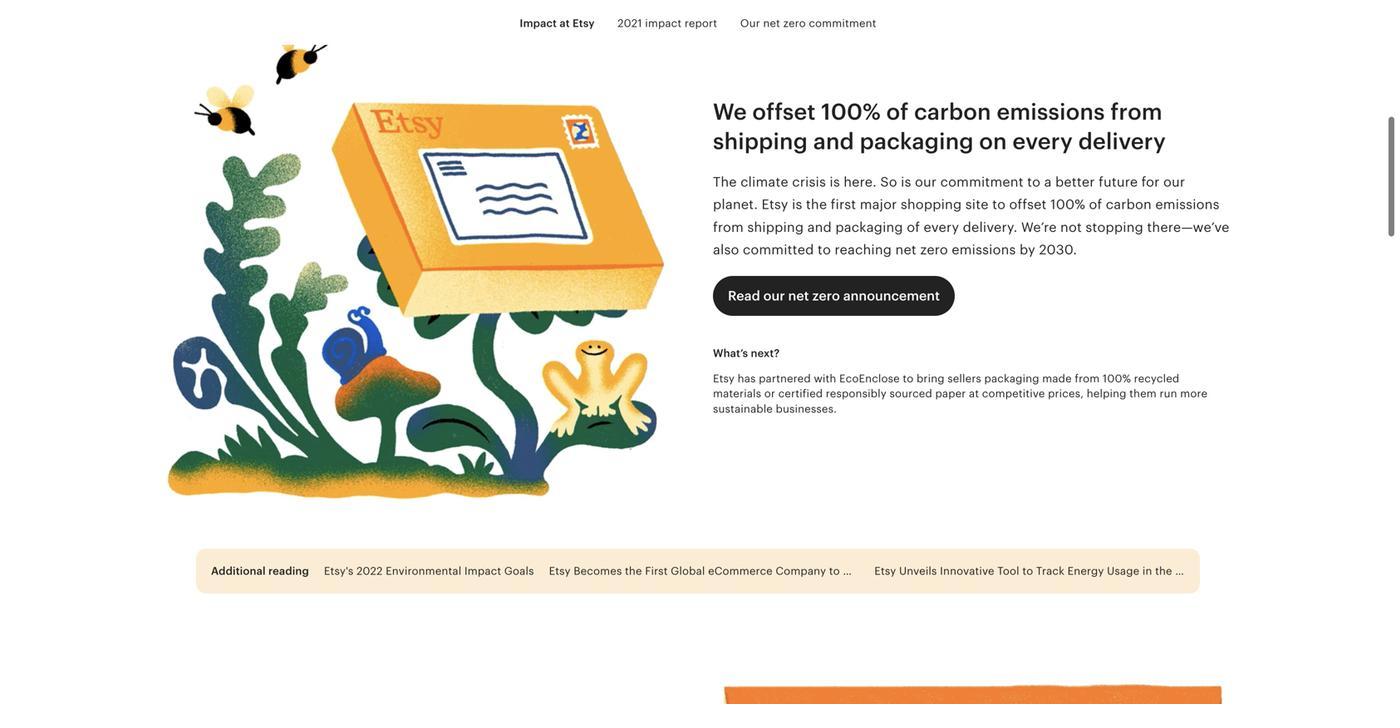 Task type: locate. For each thing, give the bounding box(es) containing it.
0 horizontal spatial net
[[764, 17, 781, 30]]

0 vertical spatial at
[[560, 17, 570, 30]]

at
[[560, 17, 570, 30], [970, 388, 980, 400]]

1 vertical spatial offset
[[1010, 197, 1047, 212]]

is down crisis
[[792, 197, 803, 212]]

with
[[814, 372, 837, 385]]

sellers
[[948, 372, 982, 385]]

0 horizontal spatial offset
[[753, 99, 816, 125]]

our right read
[[764, 289, 786, 304]]

there—we've
[[1148, 220, 1230, 235]]

1 horizontal spatial 100%
[[1051, 197, 1086, 212]]

1 vertical spatial shipping
[[748, 220, 804, 235]]

etsy for becomes
[[549, 565, 571, 578]]

0 vertical spatial zero
[[784, 17, 806, 30]]

etsy unveils innovative tool to track energy usage in the cloud link
[[875, 565, 1208, 578]]

has
[[738, 372, 756, 385]]

zero
[[784, 17, 806, 30], [921, 242, 949, 257], [813, 289, 841, 304]]

1 vertical spatial every
[[924, 220, 960, 235]]

crisis
[[793, 175, 827, 190]]

100% inside 'the climate crisis is here. so is our commitment to a better future for our planet. etsy is the first major shopping site to offset 100% of carbon emissions from shipping and packaging of every delivery. we're not stopping there—we've also committed to reaching net zero emissions by 2030.'
[[1051, 197, 1086, 212]]

carbon
[[915, 99, 992, 125], [1107, 197, 1152, 212]]

impact at etsy
[[520, 17, 595, 30]]

1 horizontal spatial zero
[[813, 289, 841, 304]]

shipping up committed
[[748, 220, 804, 235]]

0 vertical spatial offset
[[753, 99, 816, 125]]

etsy has partnered with ecoenclose to bring sellers packaging made from 100% recycled materials or certified responsibly sourced paper at competitive prices, helping them run more sustainable businesses.
[[713, 372, 1208, 415]]

the left first
[[625, 565, 642, 578]]

to inside etsy has partnered with ecoenclose to bring sellers packaging made from 100% recycled materials or certified responsibly sourced paper at competitive prices, helping them run more sustainable businesses.
[[903, 372, 914, 385]]

emissions up on at the right of page
[[997, 99, 1106, 125]]

at down sellers
[[970, 388, 980, 400]]

0 horizontal spatial the
[[625, 565, 642, 578]]

more
[[1181, 388, 1208, 400]]

to up sourced
[[903, 372, 914, 385]]

our right for
[[1164, 175, 1186, 190]]

100% up not
[[1051, 197, 1086, 212]]

0 horizontal spatial is
[[792, 197, 803, 212]]

read
[[728, 289, 761, 304]]

prices,
[[1049, 388, 1084, 400]]

ecommerce
[[709, 565, 773, 578]]

from
[[1111, 99, 1163, 125], [713, 220, 744, 235], [1075, 372, 1100, 385], [1040, 565, 1065, 578]]

2 horizontal spatial our
[[1164, 175, 1186, 190]]

net right reaching
[[896, 242, 917, 257]]

1 horizontal spatial net
[[789, 289, 810, 304]]

1 horizontal spatial every
[[1013, 128, 1074, 154]]

0 horizontal spatial carbon
[[915, 99, 992, 125]]

0 vertical spatial commitment
[[809, 17, 877, 30]]

additional reading
[[211, 565, 309, 578]]

major
[[860, 197, 898, 212]]

and
[[814, 128, 855, 154], [808, 220, 832, 235]]

zero down shopping in the top of the page
[[921, 242, 949, 257]]

etsy down climate
[[762, 197, 789, 212]]

2 vertical spatial packaging
[[985, 372, 1040, 385]]

0 horizontal spatial our
[[764, 289, 786, 304]]

zero down reaching
[[813, 289, 841, 304]]

and up crisis
[[814, 128, 855, 154]]

not
[[1061, 220, 1083, 235]]

packaging up competitive
[[985, 372, 1040, 385]]

or
[[765, 388, 776, 400]]

of up stopping in the top of the page
[[1090, 197, 1103, 212]]

we're
[[1022, 220, 1057, 235]]

emissions up there—we've at top right
[[1156, 197, 1220, 212]]

etsy left the 'unveils' on the right of the page
[[875, 565, 897, 578]]

2 vertical spatial net
[[789, 289, 810, 304]]

0 horizontal spatial at
[[560, 17, 570, 30]]

1 horizontal spatial at
[[970, 388, 980, 400]]

packaging up reaching
[[836, 220, 904, 235]]

etsy for unveils
[[875, 565, 897, 578]]

from up the delivery
[[1111, 99, 1163, 125]]

reaching
[[835, 242, 892, 257]]

packaging
[[860, 128, 974, 154], [836, 220, 904, 235], [985, 372, 1040, 385]]

of inside we offset 100% of carbon emissions from shipping and packaging on every delivery
[[887, 99, 909, 125]]

to right tool
[[1023, 565, 1034, 578]]

1 vertical spatial commitment
[[941, 175, 1024, 190]]

net
[[764, 17, 781, 30], [896, 242, 917, 257], [789, 289, 810, 304]]

of
[[887, 99, 909, 125], [1090, 197, 1103, 212], [907, 220, 921, 235]]

0 horizontal spatial 100%
[[822, 99, 881, 125]]

from inside 'the climate crisis is here. so is our commitment to a better future for our planet. etsy is the first major shopping site to offset 100% of carbon emissions from shipping and packaging of every delivery. we're not stopping there—we've also committed to reaching net zero emissions by 2030.'
[[713, 220, 744, 235]]

1 vertical spatial impact
[[465, 565, 502, 578]]

is up first
[[830, 175, 841, 190]]

1 vertical spatial and
[[808, 220, 832, 235]]

etsy becomes the first global ecommerce company to completely offset carbon emissions from shipping link
[[549, 565, 1115, 578]]

0 vertical spatial emissions
[[997, 99, 1106, 125]]

emissions down delivery.
[[952, 242, 1017, 257]]

100% up here.
[[822, 99, 881, 125]]

stopping
[[1086, 220, 1144, 235]]

from up also
[[713, 220, 744, 235]]

shipping
[[1068, 565, 1115, 578]]

of down shopping in the top of the page
[[907, 220, 921, 235]]

commitment inside 'the climate crisis is here. so is our commitment to a better future for our planet. etsy is the first major shopping site to offset 100% of carbon emissions from shipping and packaging of every delivery. we're not stopping there—we've also committed to reaching net zero emissions by 2030.'
[[941, 175, 1024, 190]]

etsy left becomes
[[549, 565, 571, 578]]

and down first
[[808, 220, 832, 235]]

0 vertical spatial and
[[814, 128, 855, 154]]

is right so
[[902, 175, 912, 190]]

packaging inside etsy has partnered with ecoenclose to bring sellers packaging made from 100% recycled materials or certified responsibly sourced paper at competitive prices, helping them run more sustainable businesses.
[[985, 372, 1040, 385]]

every down shopping in the top of the page
[[924, 220, 960, 235]]

shipping up climate
[[713, 128, 808, 154]]

carbon up on at the right of page
[[915, 99, 992, 125]]

first
[[831, 197, 857, 212]]

shipping
[[713, 128, 808, 154], [748, 220, 804, 235]]

0 vertical spatial shipping
[[713, 128, 808, 154]]

from up helping
[[1075, 372, 1100, 385]]

from left energy
[[1040, 565, 1065, 578]]

100% inside we offset 100% of carbon emissions from shipping and packaging on every delivery
[[822, 99, 881, 125]]

offset up we're
[[1010, 197, 1047, 212]]

0 vertical spatial 100%
[[822, 99, 881, 125]]

2 horizontal spatial 100%
[[1103, 372, 1132, 385]]

packaging up so
[[860, 128, 974, 154]]

what's
[[713, 347, 749, 360]]

offset
[[753, 99, 816, 125], [1010, 197, 1047, 212]]

0 vertical spatial of
[[887, 99, 909, 125]]

etsy up materials
[[713, 372, 735, 385]]

2 vertical spatial of
[[907, 220, 921, 235]]

every up a
[[1013, 128, 1074, 154]]

1 horizontal spatial carbon
[[1107, 197, 1152, 212]]

2 horizontal spatial the
[[1156, 565, 1173, 578]]

bring
[[917, 372, 945, 385]]

planet.
[[713, 197, 758, 212]]

carbon down future
[[1107, 197, 1152, 212]]

1 horizontal spatial impact
[[520, 17, 557, 30]]

etsy unveils innovative tool to track energy usage in the cloud
[[875, 565, 1208, 578]]

materials
[[713, 388, 762, 400]]

we offset 100% of carbon emissions from shipping and packaging on every delivery
[[713, 99, 1167, 154]]

the right in
[[1156, 565, 1173, 578]]

announcement
[[844, 289, 941, 304]]

0 horizontal spatial every
[[924, 220, 960, 235]]

0 horizontal spatial commitment
[[809, 17, 877, 30]]

2 vertical spatial 100%
[[1103, 372, 1132, 385]]

100% inside etsy has partnered with ecoenclose to bring sellers packaging made from 100% recycled materials or certified responsibly sourced paper at competitive prices, helping them run more sustainable businesses.
[[1103, 372, 1132, 385]]

net right the our
[[764, 17, 781, 30]]

1 vertical spatial of
[[1090, 197, 1103, 212]]

impact
[[645, 17, 682, 30]]

to left reaching
[[818, 242, 831, 257]]

1 vertical spatial at
[[970, 388, 980, 400]]

0 vertical spatial packaging
[[860, 128, 974, 154]]

shipping inside 'the climate crisis is here. so is our commitment to a better future for our planet. etsy is the first major shopping site to offset 100% of carbon emissions from shipping and packaging of every delivery. we're not stopping there—we've also committed to reaching net zero emissions by 2030.'
[[748, 220, 804, 235]]

we
[[713, 99, 747, 125]]

emissions
[[997, 99, 1106, 125], [1156, 197, 1220, 212], [952, 242, 1017, 257]]

to
[[1028, 175, 1041, 190], [993, 197, 1006, 212], [818, 242, 831, 257], [903, 372, 914, 385], [830, 565, 840, 578], [1023, 565, 1034, 578]]

100%
[[822, 99, 881, 125], [1051, 197, 1086, 212], [1103, 372, 1132, 385]]

1 horizontal spatial commitment
[[941, 175, 1024, 190]]

the down crisis
[[806, 197, 828, 212]]

every inside 'the climate crisis is here. so is our commitment to a better future for our planet. etsy is the first major shopping site to offset 100% of carbon emissions from shipping and packaging of every delivery. we're not stopping there—we've also committed to reaching net zero emissions by 2030.'
[[924, 220, 960, 235]]

zero right the our
[[784, 17, 806, 30]]

of up so
[[887, 99, 909, 125]]

1 vertical spatial net
[[896, 242, 917, 257]]

2 horizontal spatial net
[[896, 242, 917, 257]]

0 vertical spatial every
[[1013, 128, 1074, 154]]

company
[[776, 565, 827, 578]]

1 vertical spatial zero
[[921, 242, 949, 257]]

1 horizontal spatial the
[[806, 197, 828, 212]]

energy
[[1068, 565, 1105, 578]]

cloud
[[1176, 565, 1208, 578]]

0 vertical spatial carbon
[[915, 99, 992, 125]]

and inside 'the climate crisis is here. so is our commitment to a better future for our planet. etsy is the first major shopping site to offset 100% of carbon emissions from shipping and packaging of every delivery. we're not stopping there—we've also committed to reaching net zero emissions by 2030.'
[[808, 220, 832, 235]]

every
[[1013, 128, 1074, 154], [924, 220, 960, 235]]

from inside we offset 100% of carbon emissions from shipping and packaging on every delivery
[[1111, 99, 1163, 125]]

100% up helping
[[1103, 372, 1132, 385]]

and inside we offset 100% of carbon emissions from shipping and packaging on every delivery
[[814, 128, 855, 154]]

2021 impact report link
[[618, 17, 721, 30]]

is
[[830, 175, 841, 190], [902, 175, 912, 190], [792, 197, 803, 212]]

goals
[[505, 565, 534, 578]]

made
[[1043, 372, 1072, 385]]

run
[[1160, 388, 1178, 400]]

etsy
[[573, 17, 595, 30], [762, 197, 789, 212], [713, 372, 735, 385], [549, 565, 571, 578], [875, 565, 897, 578]]

0 vertical spatial net
[[764, 17, 781, 30]]

etsy inside etsy has partnered with ecoenclose to bring sellers packaging made from 100% recycled materials or certified responsibly sourced paper at competitive prices, helping them run more sustainable businesses.
[[713, 372, 735, 385]]

offset right 'we'
[[753, 99, 816, 125]]

our up shopping in the top of the page
[[916, 175, 937, 190]]

1 vertical spatial carbon
[[1107, 197, 1152, 212]]

1 vertical spatial packaging
[[836, 220, 904, 235]]

2 vertical spatial zero
[[813, 289, 841, 304]]

at left 2021
[[560, 17, 570, 30]]

report
[[685, 17, 718, 30]]

packaging inside we offset 100% of carbon emissions from shipping and packaging on every delivery
[[860, 128, 974, 154]]

1 horizontal spatial offset
[[1010, 197, 1047, 212]]

net down committed
[[789, 289, 810, 304]]

the
[[806, 197, 828, 212], [625, 565, 642, 578], [1156, 565, 1173, 578]]

1 vertical spatial 100%
[[1051, 197, 1086, 212]]

businesses.
[[776, 403, 837, 415]]

2 horizontal spatial zero
[[921, 242, 949, 257]]

what's next?
[[713, 347, 780, 360]]



Task type: describe. For each thing, give the bounding box(es) containing it.
at inside etsy has partnered with ecoenclose to bring sellers packaging made from 100% recycled materials or certified responsibly sourced paper at competitive prices, helping them run more sustainable businesses.
[[970, 388, 980, 400]]

the climate crisis is here. so is our commitment to a better future for our planet. etsy is the first major shopping site to offset 100% of carbon emissions from shipping and packaging of every delivery. we're not stopping there—we've also committed to reaching net zero emissions by 2030.
[[713, 175, 1230, 257]]

recycled
[[1135, 372, 1180, 385]]

competitive
[[983, 388, 1046, 400]]

reading
[[269, 565, 309, 578]]

to right company
[[830, 565, 840, 578]]

etsy for has
[[713, 372, 735, 385]]

here.
[[844, 175, 877, 190]]

our net zero commitment
[[741, 17, 877, 30]]

offset inside 'the climate crisis is here. so is our commitment to a better future for our planet. etsy is the first major shopping site to offset 100% of carbon emissions from shipping and packaging of every delivery. we're not stopping there—we've also committed to reaching net zero emissions by 2030.'
[[1010, 197, 1047, 212]]

completely
[[843, 565, 904, 578]]

read our net zero announcement link
[[713, 276, 955, 316]]

on
[[980, 128, 1008, 154]]

by
[[1020, 242, 1036, 257]]

every inside we offset 100% of carbon emissions from shipping and packaging on every delivery
[[1013, 128, 1074, 154]]

1 vertical spatial emissions
[[1156, 197, 1220, 212]]

emissions
[[985, 565, 1037, 578]]

responsibly
[[826, 388, 887, 400]]

our
[[741, 17, 761, 30]]

our net zero commitment link
[[741, 17, 877, 30]]

helping
[[1087, 388, 1127, 400]]

innovative
[[941, 565, 995, 578]]

0 horizontal spatial zero
[[784, 17, 806, 30]]

sourced
[[890, 388, 933, 400]]

global
[[671, 565, 706, 578]]

next?
[[751, 347, 780, 360]]

zero inside read our net zero announcement link
[[813, 289, 841, 304]]

2022
[[357, 565, 383, 578]]

to left a
[[1028, 175, 1041, 190]]

carbon
[[943, 565, 982, 578]]

better
[[1056, 175, 1096, 190]]

zero inside 'the climate crisis is here. so is our commitment to a better future for our planet. etsy is the first major shopping site to offset 100% of carbon emissions from shipping and packaging of every delivery. we're not stopping there—we've also committed to reaching net zero emissions by 2030.'
[[921, 242, 949, 257]]

site
[[966, 197, 989, 212]]

future
[[1099, 175, 1139, 190]]

2 horizontal spatial is
[[902, 175, 912, 190]]

0 vertical spatial impact
[[520, 17, 557, 30]]

also
[[713, 242, 740, 257]]

the
[[713, 175, 737, 190]]

delivery
[[1079, 128, 1167, 154]]

usage
[[1108, 565, 1140, 578]]

committed
[[743, 242, 814, 257]]

them
[[1130, 388, 1157, 400]]

packaging inside 'the climate crisis is here. so is our commitment to a better future for our planet. etsy is the first major shopping site to offset 100% of carbon emissions from shipping and packaging of every delivery. we're not stopping there—we've also committed to reaching net zero emissions by 2030.'
[[836, 220, 904, 235]]

2030.
[[1040, 242, 1078, 257]]

additional
[[211, 565, 266, 578]]

delivery.
[[963, 220, 1018, 235]]

partnered
[[759, 372, 811, 385]]

certified
[[779, 388, 823, 400]]

shopping
[[901, 197, 962, 212]]

etsy left 2021
[[573, 17, 595, 30]]

a
[[1045, 175, 1052, 190]]

sustainable
[[713, 403, 773, 415]]

environmental
[[386, 565, 462, 578]]

first
[[645, 565, 668, 578]]

emissions inside we offset 100% of carbon emissions from shipping and packaging on every delivery
[[997, 99, 1106, 125]]

the inside 'the climate crisis is here. so is our commitment to a better future for our planet. etsy is the first major shopping site to offset 100% of carbon emissions from shipping and packaging of every delivery. we're not stopping there—we've also committed to reaching net zero emissions by 2030.'
[[806, 197, 828, 212]]

1 horizontal spatial is
[[830, 175, 841, 190]]

offset inside we offset 100% of carbon emissions from shipping and packaging on every delivery
[[753, 99, 816, 125]]

1 horizontal spatial our
[[916, 175, 937, 190]]

net inside 'the climate crisis is here. so is our commitment to a better future for our planet. etsy is the first major shopping site to offset 100% of carbon emissions from shipping and packaging of every delivery. we're not stopping there—we've also committed to reaching net zero emissions by 2030.'
[[896, 242, 917, 257]]

read our net zero announcement
[[728, 289, 941, 304]]

tool
[[998, 565, 1020, 578]]

2021
[[618, 17, 643, 30]]

unveils
[[900, 565, 938, 578]]

offset
[[907, 565, 940, 578]]

track
[[1037, 565, 1065, 578]]

carbon inside 'the climate crisis is here. so is our commitment to a better future for our planet. etsy is the first major shopping site to offset 100% of carbon emissions from shipping and packaging of every delivery. we're not stopping there—we've also committed to reaching net zero emissions by 2030.'
[[1107, 197, 1152, 212]]

shipping inside we offset 100% of carbon emissions from shipping and packaging on every delivery
[[713, 128, 808, 154]]

etsy's
[[324, 565, 354, 578]]

2 vertical spatial emissions
[[952, 242, 1017, 257]]

etsy's 2022 environmental impact goals link
[[324, 565, 534, 578]]

carbon inside we offset 100% of carbon emissions from shipping and packaging on every delivery
[[915, 99, 992, 125]]

so
[[881, 175, 898, 190]]

etsy inside 'the climate crisis is here. so is our commitment to a better future for our planet. etsy is the first major shopping site to offset 100% of carbon emissions from shipping and packaging of every delivery. we're not stopping there—we've also committed to reaching net zero emissions by 2030.'
[[762, 197, 789, 212]]

for
[[1142, 175, 1160, 190]]

paper
[[936, 388, 967, 400]]

from inside etsy has partnered with ecoenclose to bring sellers packaging made from 100% recycled materials or certified responsibly sourced paper at competitive prices, helping them run more sustainable businesses.
[[1075, 372, 1100, 385]]

in
[[1143, 565, 1153, 578]]

becomes
[[574, 565, 622, 578]]

etsy's 2022 environmental impact goals
[[324, 565, 534, 578]]

to right site
[[993, 197, 1006, 212]]

climate
[[741, 175, 789, 190]]

0 horizontal spatial impact
[[465, 565, 502, 578]]

ecoenclose
[[840, 372, 900, 385]]

2021 impact report
[[618, 17, 721, 30]]

etsy becomes the first global ecommerce company to completely offset carbon emissions from shipping
[[549, 565, 1115, 578]]



Task type: vqa. For each thing, say whether or not it's contained in the screenshot.
Carbon
yes



